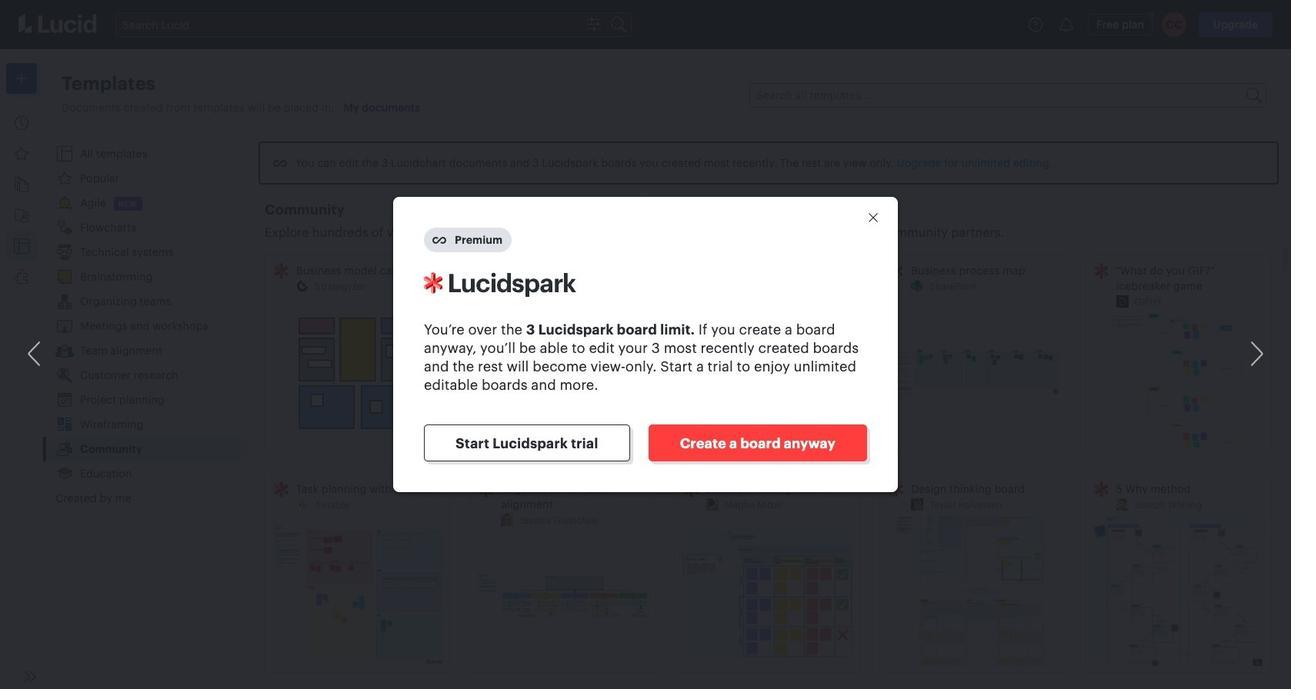 Task type: describe. For each thing, give the bounding box(es) containing it.
design thinking board template preview image
[[887, 517, 1059, 666]]

"what do you gif?" icebreaker game template preview image
[[1092, 314, 1264, 448]]

5 why method template preview image
[[1092, 517, 1264, 666]]

outcome-focused roadmap template preview image
[[477, 299, 649, 448]]

Search all templates... text field
[[750, 84, 1245, 107]]

Search Lucid text field
[[116, 13, 582, 36]]

business model canvas template preview image
[[272, 299, 444, 448]]



Task type: vqa. For each thing, say whether or not it's contained in the screenshot.
the Zoom level text box
no



Task type: locate. For each thing, give the bounding box(es) containing it.
decision making matrix template preview image
[[682, 517, 854, 666]]

business process map template preview image
[[887, 299, 1059, 448]]

simple sprint retrospective template preview image
[[682, 289, 854, 448]]

task planning with airtable template preview image
[[272, 517, 444, 666]]

tab list
[[43, 142, 246, 511]]

organizational vision alignment template preview image
[[477, 532, 649, 666]]



